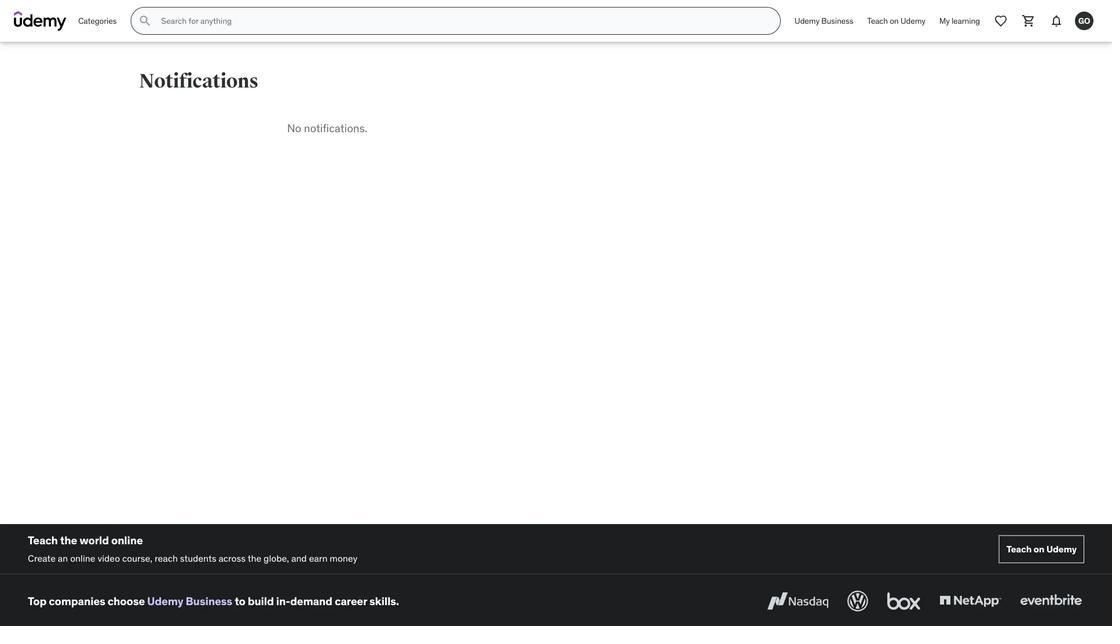 Task type: vqa. For each thing, say whether or not it's contained in the screenshot.
you have alerts ICON
no



Task type: locate. For each thing, give the bounding box(es) containing it.
the left globe,
[[248, 552, 262, 564]]

money
[[330, 552, 358, 564]]

teach for teach on udemy link to the right
[[1007, 543, 1032, 555]]

notifications image
[[1050, 14, 1064, 28]]

1 horizontal spatial the
[[248, 552, 262, 564]]

0 vertical spatial teach on udemy
[[868, 15, 926, 26]]

reach
[[155, 552, 178, 564]]

learning
[[952, 15, 981, 26]]

0 vertical spatial the
[[60, 533, 77, 547]]

choose
[[108, 594, 145, 608]]

business
[[822, 15, 854, 26], [186, 594, 233, 608]]

teach on udemy link left my
[[861, 7, 933, 35]]

no notifications.
[[287, 121, 368, 135]]

1 horizontal spatial teach on udemy link
[[1000, 535, 1085, 563]]

the up an
[[60, 533, 77, 547]]

udemy business link
[[788, 7, 861, 35], [147, 594, 233, 608]]

online up course,
[[111, 533, 143, 547]]

netapp image
[[938, 588, 1005, 614]]

in-
[[276, 594, 290, 608]]

0 vertical spatial teach on udemy link
[[861, 7, 933, 35]]

1 horizontal spatial teach on udemy
[[1007, 543, 1078, 555]]

teach on udemy for teach on udemy link to the right
[[1007, 543, 1078, 555]]

teach on udemy link
[[861, 7, 933, 35], [1000, 535, 1085, 563]]

on up the "eventbrite" image
[[1034, 543, 1045, 555]]

1 vertical spatial the
[[248, 552, 262, 564]]

box image
[[885, 588, 924, 614]]

0 vertical spatial online
[[111, 533, 143, 547]]

course,
[[122, 552, 152, 564]]

teach
[[868, 15, 889, 26], [28, 533, 58, 547], [1007, 543, 1032, 555]]

the
[[60, 533, 77, 547], [248, 552, 262, 564]]

companies
[[49, 594, 105, 608]]

submit search image
[[138, 14, 152, 28]]

students
[[180, 552, 217, 564]]

2 horizontal spatial teach
[[1007, 543, 1032, 555]]

0 vertical spatial on
[[890, 15, 899, 26]]

on left my
[[890, 15, 899, 26]]

teach on udemy for teach on udemy link to the left
[[868, 15, 926, 26]]

0 vertical spatial business
[[822, 15, 854, 26]]

go
[[1079, 15, 1091, 26]]

teach on udemy left my
[[868, 15, 926, 26]]

teach inside teach the world online create an online video course, reach students across the globe, and earn money
[[28, 533, 58, 547]]

across
[[219, 552, 246, 564]]

0 horizontal spatial teach
[[28, 533, 58, 547]]

teach for teach on udemy link to the left
[[868, 15, 889, 26]]

teach on udemy
[[868, 15, 926, 26], [1007, 543, 1078, 555]]

and
[[292, 552, 307, 564]]

eventbrite image
[[1018, 588, 1085, 614]]

on
[[890, 15, 899, 26], [1034, 543, 1045, 555]]

online right an
[[70, 552, 95, 564]]

to
[[235, 594, 246, 608]]

1 vertical spatial on
[[1034, 543, 1045, 555]]

1 vertical spatial teach on udemy
[[1007, 543, 1078, 555]]

1 vertical spatial teach on udemy link
[[1000, 535, 1085, 563]]

categories
[[78, 15, 117, 26]]

no
[[287, 121, 302, 135]]

teach on udemy link up the "eventbrite" image
[[1000, 535, 1085, 563]]

0 horizontal spatial business
[[186, 594, 233, 608]]

1 horizontal spatial udemy business link
[[788, 7, 861, 35]]

Search for anything text field
[[159, 11, 767, 31]]

0 vertical spatial udemy business link
[[788, 7, 861, 35]]

teach on udemy up the "eventbrite" image
[[1007, 543, 1078, 555]]

1 horizontal spatial teach
[[868, 15, 889, 26]]

my learning link
[[933, 7, 988, 35]]

video
[[98, 552, 120, 564]]

wishlist image
[[995, 14, 1009, 28]]

udemy
[[795, 15, 820, 26], [901, 15, 926, 26], [1047, 543, 1078, 555], [147, 594, 183, 608]]

0 horizontal spatial online
[[70, 552, 95, 564]]

udemy business
[[795, 15, 854, 26]]

online
[[111, 533, 143, 547], [70, 552, 95, 564]]

globe,
[[264, 552, 289, 564]]

0 horizontal spatial teach on udemy
[[868, 15, 926, 26]]

top
[[28, 594, 46, 608]]

1 vertical spatial udemy business link
[[147, 594, 233, 608]]



Task type: describe. For each thing, give the bounding box(es) containing it.
world
[[80, 533, 109, 547]]

my learning
[[940, 15, 981, 26]]

0 horizontal spatial the
[[60, 533, 77, 547]]

go link
[[1071, 7, 1099, 35]]

my
[[940, 15, 950, 26]]

shopping cart with 0 items image
[[1023, 14, 1036, 28]]

skills.
[[370, 594, 399, 608]]

1 vertical spatial online
[[70, 552, 95, 564]]

0 horizontal spatial teach on udemy link
[[861, 7, 933, 35]]

0 horizontal spatial udemy business link
[[147, 594, 233, 608]]

build
[[248, 594, 274, 608]]

categories button
[[71, 7, 124, 35]]

0 horizontal spatial on
[[890, 15, 899, 26]]

demand
[[290, 594, 333, 608]]

1 horizontal spatial business
[[822, 15, 854, 26]]

1 horizontal spatial online
[[111, 533, 143, 547]]

teach the world online create an online video course, reach students across the globe, and earn money
[[28, 533, 358, 564]]

create
[[28, 552, 56, 564]]

volkswagen image
[[846, 588, 871, 614]]

top companies choose udemy business to build in-demand career skills.
[[28, 594, 399, 608]]

notifications.
[[304, 121, 368, 135]]

1 horizontal spatial on
[[1034, 543, 1045, 555]]

nasdaq image
[[765, 588, 832, 614]]

career
[[335, 594, 367, 608]]

1 vertical spatial business
[[186, 594, 233, 608]]

udemy image
[[14, 11, 67, 31]]

an
[[58, 552, 68, 564]]

earn
[[309, 552, 328, 564]]

notifications
[[139, 69, 259, 93]]



